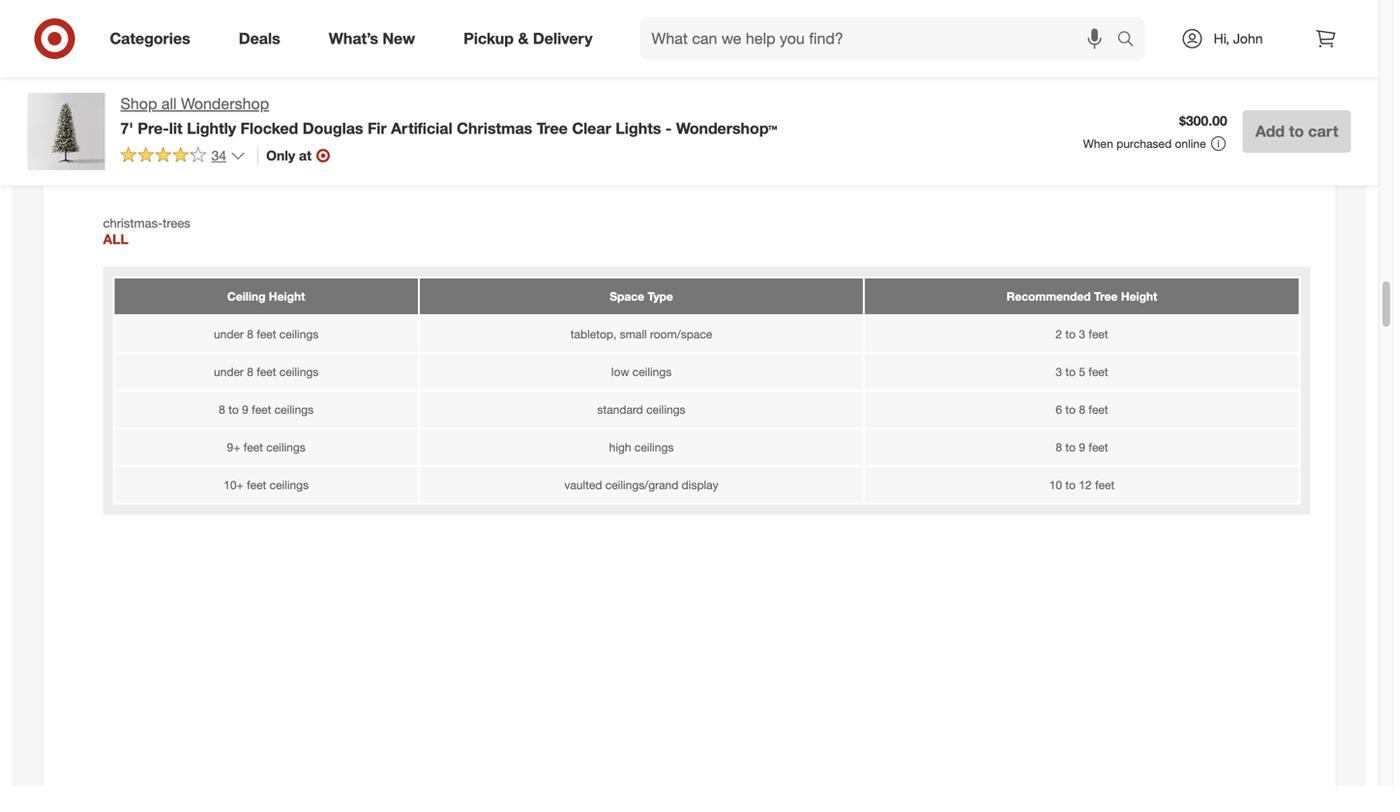 Task type: locate. For each thing, give the bounding box(es) containing it.
1 horizontal spatial to
[[1289, 122, 1304, 141]]

lights
[[616, 119, 661, 138]]

to right add
[[1289, 122, 1304, 141]]

add
[[1256, 122, 1285, 141]]

to
[[484, 98, 496, 115], [1289, 122, 1304, 141]]

lit
[[169, 119, 183, 138]]

charts
[[150, 164, 207, 186]]

when purchased online
[[1083, 136, 1206, 151]]

artificial
[[391, 119, 453, 138]]

purchased
[[1117, 136, 1172, 151]]

$300.00
[[1180, 112, 1228, 129]]

online
[[1175, 136, 1206, 151]]

pickup & delivery
[[464, 29, 593, 48]]

fir
[[368, 119, 387, 138]]

we
[[430, 98, 448, 115]]

wondershop
[[181, 94, 269, 113]]

new
[[383, 29, 415, 48]]

size
[[109, 164, 145, 186]]

34 link
[[120, 146, 246, 168]]

if
[[109, 98, 116, 115]]

accurate
[[295, 98, 347, 115]]

pickup
[[464, 29, 514, 48]]

origin : imported
[[109, 35, 212, 52]]

add to cart button
[[1243, 110, 1351, 153]]

what's
[[329, 29, 378, 48]]

above
[[217, 98, 254, 115]]

hi, john
[[1214, 30, 1263, 47]]

clear
[[572, 119, 611, 138]]

lightly
[[187, 119, 236, 138]]

to inside button
[[1289, 122, 1304, 141]]

0 vertical spatial to
[[484, 98, 496, 115]]

1 vertical spatial to
[[1289, 122, 1304, 141]]

add to cart
[[1256, 122, 1339, 141]]

wondershop™
[[676, 119, 777, 138]]

0 horizontal spatial to
[[484, 98, 496, 115]]

douglas
[[303, 119, 363, 138]]

to up christmas
[[484, 98, 496, 115]]

deals link
[[222, 17, 305, 60]]

christmas
[[457, 119, 532, 138]]

deals
[[239, 29, 280, 48]]



Task type: describe. For each thing, give the bounding box(es) containing it.
size charts
[[109, 164, 207, 186]]

search
[[1108, 31, 1155, 50]]

details
[[173, 98, 213, 115]]

aren't
[[257, 98, 291, 115]]

search button
[[1108, 17, 1155, 64]]

categories
[[110, 29, 190, 48]]

:
[[148, 35, 152, 52]]

7'
[[120, 119, 133, 138]]

flocked
[[240, 119, 298, 138]]

complete,
[[367, 98, 427, 115]]

want
[[452, 98, 481, 115]]

delivery
[[533, 29, 593, 48]]

tree
[[537, 119, 568, 138]]

item
[[143, 98, 169, 115]]

What can we help you find? suggestions appear below search field
[[640, 17, 1122, 60]]

imported
[[156, 35, 212, 52]]

john
[[1233, 30, 1263, 47]]

categories link
[[93, 17, 215, 60]]

what's new link
[[312, 17, 439, 60]]

or
[[351, 98, 363, 115]]

size charts button
[[59, 144, 1320, 206]]

know
[[500, 98, 532, 115]]

&
[[518, 29, 529, 48]]

hi,
[[1214, 30, 1230, 47]]

origin
[[109, 35, 148, 52]]

-
[[666, 119, 672, 138]]

shop
[[120, 94, 157, 113]]

pickup & delivery link
[[447, 17, 617, 60]]

34
[[211, 147, 226, 164]]

what's new
[[329, 29, 415, 48]]

only
[[266, 147, 295, 164]]

at
[[299, 147, 312, 164]]

image of 7' pre-lit lightly flocked douglas fir artificial christmas tree clear lights - wondershop™ image
[[28, 93, 105, 170]]

all
[[161, 94, 177, 113]]

about
[[536, 98, 571, 115]]

when
[[1083, 136, 1114, 151]]

shop all wondershop 7' pre-lit lightly flocked douglas fir artificial christmas tree clear lights - wondershop™
[[120, 94, 777, 138]]

cart
[[1308, 122, 1339, 141]]

pre-
[[138, 119, 169, 138]]

the
[[120, 98, 139, 115]]

it.
[[575, 98, 586, 115]]

only at
[[266, 147, 312, 164]]

if the item details above aren't accurate or complete, we want to know about it.
[[109, 98, 586, 115]]



Task type: vqa. For each thing, say whether or not it's contained in the screenshot.
material BUTTON
no



